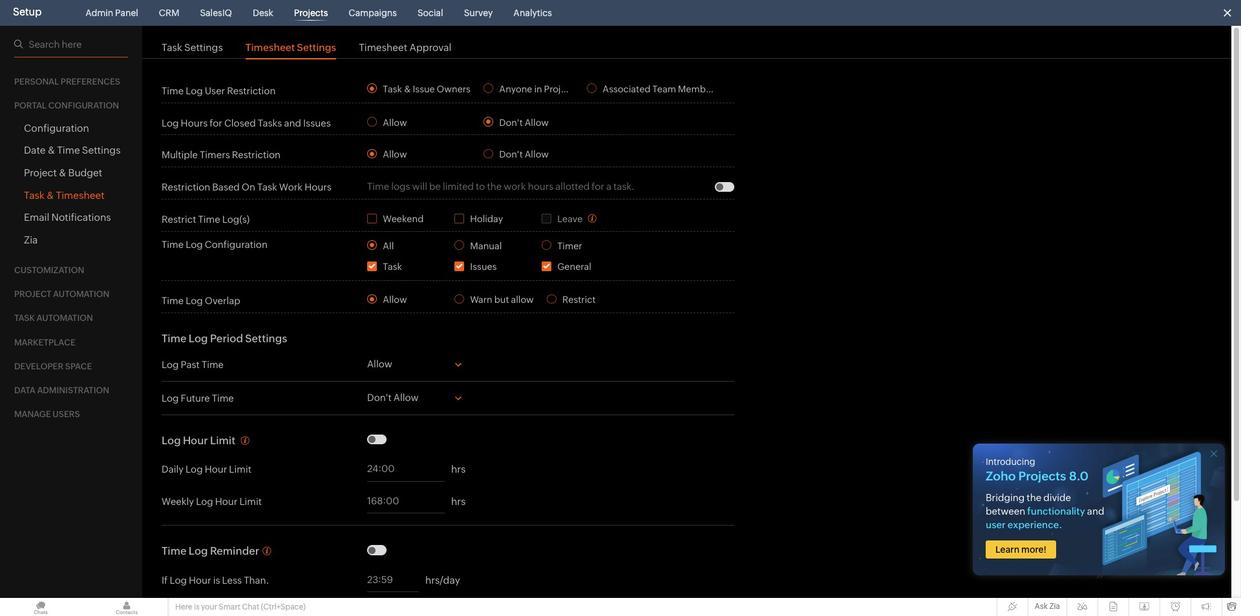 Task type: describe. For each thing, give the bounding box(es) containing it.
survey
[[464, 8, 493, 18]]

survey link
[[459, 0, 498, 26]]

analytics
[[514, 8, 552, 18]]

social
[[418, 8, 443, 18]]

campaigns
[[349, 8, 397, 18]]

is
[[194, 603, 200, 612]]

(ctrl+space)
[[261, 603, 306, 612]]

ask zia
[[1035, 603, 1060, 612]]

here
[[175, 603, 192, 612]]

here is your smart chat (ctrl+space)
[[175, 603, 306, 612]]

your
[[201, 603, 217, 612]]

chat
[[242, 603, 259, 612]]

campaigns link
[[344, 0, 402, 26]]

projects
[[294, 8, 328, 18]]



Task type: locate. For each thing, give the bounding box(es) containing it.
ask
[[1035, 603, 1048, 612]]

desk link
[[248, 0, 278, 26]]

zia
[[1050, 603, 1060, 612]]

salesiq link
[[195, 0, 237, 26]]

salesiq
[[200, 8, 232, 18]]

analytics link
[[508, 0, 557, 26]]

crm
[[159, 8, 179, 18]]

admin panel
[[86, 8, 138, 18]]

smart
[[219, 603, 240, 612]]

setup
[[13, 6, 42, 18]]

contacts image
[[86, 599, 167, 617]]

chats image
[[0, 599, 81, 617]]

desk
[[253, 8, 273, 18]]

admin
[[86, 8, 113, 18]]

projects link
[[289, 0, 333, 26]]

social link
[[412, 0, 448, 26]]

admin panel link
[[80, 0, 143, 26]]

crm link
[[154, 0, 185, 26]]

panel
[[115, 8, 138, 18]]



